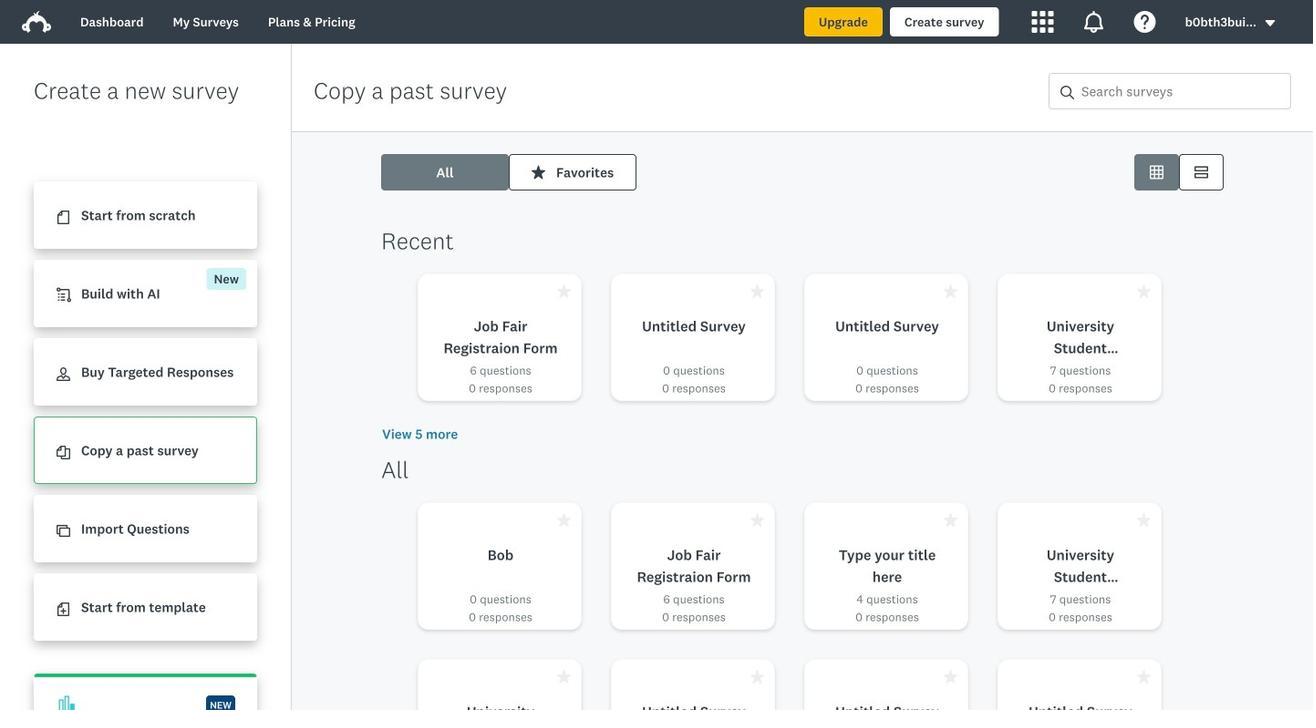 Task type: describe. For each thing, give the bounding box(es) containing it.
2 brand logo image from the top
[[22, 11, 51, 33]]

documentplus image
[[57, 603, 70, 617]]

document image
[[57, 211, 70, 225]]

documentclone image
[[57, 446, 70, 460]]

user image
[[57, 368, 70, 381]]

1 brand logo image from the top
[[22, 7, 51, 36]]

clone image
[[57, 525, 70, 538]]



Task type: vqa. For each thing, say whether or not it's contained in the screenshot.
DocumentClone ICON
yes



Task type: locate. For each thing, give the bounding box(es) containing it.
textboxmultiple image
[[1195, 166, 1208, 179]]

starfilled image
[[557, 284, 571, 298], [750, 284, 764, 298], [1137, 284, 1151, 298], [750, 670, 764, 684], [944, 670, 957, 684], [1137, 670, 1151, 684]]

starfilled image
[[532, 166, 545, 179], [944, 284, 957, 298], [557, 513, 571, 527], [750, 513, 764, 527], [944, 513, 957, 527], [1137, 513, 1151, 527], [557, 670, 571, 684]]

dropdown arrow icon image
[[1264, 17, 1277, 30], [1265, 20, 1275, 26]]

products icon image
[[1032, 11, 1054, 33], [1032, 11, 1054, 33]]

help icon image
[[1134, 11, 1156, 33]]

brand logo image
[[22, 7, 51, 36], [22, 11, 51, 33]]

search image
[[1060, 86, 1074, 99]]

Search surveys field
[[1074, 74, 1290, 109]]

notification center icon image
[[1083, 11, 1105, 33]]

grid image
[[1150, 166, 1164, 179]]



